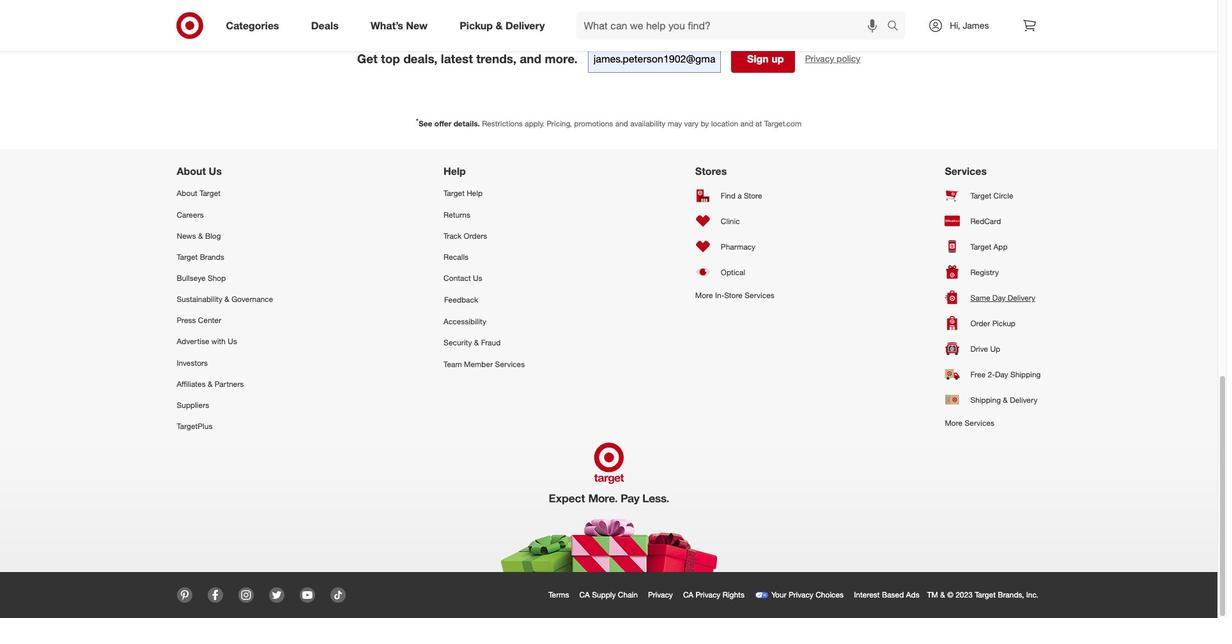 Task type: describe. For each thing, give the bounding box(es) containing it.
drive up link
[[945, 336, 1041, 362]]

©
[[947, 591, 953, 600]]

fraud
[[481, 338, 501, 348]]

get
[[357, 51, 378, 66]]

privacy inside privacy link
[[648, 591, 673, 600]]

privacy policy
[[805, 53, 860, 64]]

free 2-day shipping
[[971, 370, 1041, 380]]

returns
[[444, 210, 470, 220]]

1 horizontal spatial and
[[615, 119, 628, 129]]

blog
[[205, 231, 221, 241]]

registry
[[971, 268, 999, 277]]

store for in-
[[724, 291, 743, 301]]

more in-store services
[[695, 291, 774, 301]]

target for target brands
[[177, 252, 198, 262]]

up
[[990, 344, 1000, 354]]

sustainability & governance link
[[177, 289, 273, 310]]

affiliates
[[177, 379, 206, 389]]

contact us
[[444, 274, 482, 283]]

order pickup
[[971, 319, 1016, 328]]

deals,
[[403, 51, 437, 66]]

brands,
[[998, 591, 1024, 600]]

pricing,
[[547, 119, 572, 129]]

your privacy choices link
[[752, 588, 851, 603]]

same day delivery
[[971, 293, 1035, 303]]

targetplus link
[[177, 416, 273, 437]]

recalls
[[444, 252, 469, 262]]

2-
[[988, 370, 995, 380]]

1 vertical spatial help
[[467, 189, 483, 198]]

find
[[721, 191, 736, 201]]

details.
[[454, 119, 480, 129]]

target circle
[[971, 191, 1013, 201]]

accessibility link
[[444, 311, 525, 333]]

team member services
[[444, 360, 525, 369]]

careers link
[[177, 204, 273, 225]]

& for security
[[474, 338, 479, 348]]

tm & © 2023 target brands, inc.
[[927, 591, 1038, 600]]

by
[[701, 119, 709, 129]]

advertise with us link
[[177, 331, 273, 353]]

bullseye
[[177, 274, 206, 283]]

pharmacy
[[721, 242, 756, 252]]

0 vertical spatial pickup
[[460, 19, 493, 32]]

recalls link
[[444, 247, 525, 268]]

tm
[[927, 591, 938, 600]]

press
[[177, 316, 196, 326]]

partners
[[215, 379, 244, 389]]

what's new
[[371, 19, 428, 32]]

press center link
[[177, 310, 273, 331]]

ca supply chain link
[[577, 588, 646, 603]]

2023
[[956, 591, 973, 600]]

target brands
[[177, 252, 224, 262]]

contact
[[444, 274, 471, 283]]

brands
[[200, 252, 224, 262]]

store for a
[[744, 191, 762, 201]]

more.
[[545, 51, 578, 66]]

clinic
[[721, 217, 740, 226]]

hi, james
[[950, 20, 989, 31]]

bullseye shop
[[177, 274, 226, 283]]

more for more services
[[945, 419, 963, 429]]

security & fraud link
[[444, 333, 525, 354]]

sign
[[747, 53, 769, 65]]

promotions
[[574, 119, 613, 129]]

offer
[[435, 119, 451, 129]]

bullseye shop link
[[177, 268, 273, 289]]

what's
[[371, 19, 403, 32]]

feedback
[[444, 295, 478, 305]]

shipping & delivery
[[971, 396, 1038, 405]]

0 horizontal spatial and
[[520, 51, 541, 66]]

target for target app
[[971, 242, 991, 252]]

target app link
[[945, 234, 1041, 260]]

target right 2023
[[975, 591, 996, 600]]

what's new link
[[360, 12, 444, 40]]

find a store link
[[695, 183, 774, 209]]

more in-store services link
[[695, 285, 774, 307]]

team member services link
[[444, 354, 525, 375]]

apply.
[[525, 119, 545, 129]]

What can we help you find? suggestions appear below search field
[[576, 12, 890, 40]]

get top deals, latest trends, and more.
[[357, 51, 578, 66]]

services up target circle
[[945, 165, 987, 178]]

services inside team member services link
[[495, 360, 525, 369]]

us for about us
[[209, 165, 222, 178]]

search button
[[882, 12, 912, 42]]

with
[[211, 337, 226, 347]]

target inside "link"
[[200, 189, 221, 198]]

sustainability
[[177, 295, 222, 304]]

new
[[406, 19, 428, 32]]

in-
[[715, 291, 724, 301]]

sustainability & governance
[[177, 295, 273, 304]]



Task type: locate. For each thing, give the bounding box(es) containing it.
& left blog
[[198, 231, 203, 241]]

suppliers
[[177, 401, 209, 410]]

target
[[200, 189, 221, 198], [444, 189, 465, 198], [971, 191, 991, 201], [971, 242, 991, 252], [177, 252, 198, 262], [975, 591, 996, 600]]

us right contact
[[473, 274, 482, 283]]

your
[[771, 591, 787, 600]]

2 vertical spatial us
[[228, 337, 237, 347]]

investors link
[[177, 353, 273, 374]]

store right a
[[744, 191, 762, 201]]

about target
[[177, 189, 221, 198]]

team
[[444, 360, 462, 369]]

a
[[738, 191, 742, 201]]

availability
[[630, 119, 666, 129]]

1 horizontal spatial shipping
[[1010, 370, 1041, 380]]

privacy
[[805, 53, 834, 64], [648, 591, 673, 600], [696, 591, 721, 600], [789, 591, 814, 600]]

services down shipping & delivery link on the right of page
[[965, 419, 995, 429]]

ca privacy rights link
[[681, 588, 752, 603]]

about
[[177, 165, 206, 178], [177, 189, 197, 198]]

1 horizontal spatial help
[[467, 189, 483, 198]]

help up target help
[[444, 165, 466, 178]]

pickup & delivery
[[460, 19, 545, 32]]

more inside more in-store services link
[[695, 291, 713, 301]]

0 vertical spatial delivery
[[506, 19, 545, 32]]

ca left supply
[[579, 591, 590, 600]]

1 vertical spatial day
[[995, 370, 1008, 380]]

target down about us
[[200, 189, 221, 198]]

security
[[444, 338, 472, 348]]

day right free
[[995, 370, 1008, 380]]

store down optical 'link'
[[724, 291, 743, 301]]

day inside same day delivery link
[[992, 293, 1006, 303]]

& left ©
[[940, 591, 945, 600]]

1 ca from the left
[[579, 591, 590, 600]]

& for affiliates
[[208, 379, 213, 389]]

search
[[882, 20, 912, 33]]

None text field
[[588, 45, 721, 73]]

about up the careers
[[177, 189, 197, 198]]

ca supply chain
[[579, 591, 638, 600]]

2 vertical spatial delivery
[[1010, 396, 1038, 405]]

security & fraud
[[444, 338, 501, 348]]

target help link
[[444, 183, 525, 204]]

us right with
[[228, 337, 237, 347]]

pickup & delivery link
[[449, 12, 561, 40]]

& for pickup
[[496, 19, 503, 32]]

redcard
[[971, 217, 1001, 226]]

your privacy choices
[[771, 591, 844, 600]]

clinic link
[[695, 209, 774, 234]]

1 horizontal spatial store
[[744, 191, 762, 201]]

targetplus
[[177, 422, 212, 431]]

about for about target
[[177, 189, 197, 198]]

privacy inside the ca privacy rights link
[[696, 591, 721, 600]]

& for sustainability
[[225, 295, 229, 304]]

privacy inside privacy policy link
[[805, 53, 834, 64]]

ca right privacy link
[[683, 591, 694, 600]]

drive
[[971, 344, 988, 354]]

advertise
[[177, 337, 209, 347]]

target up returns
[[444, 189, 465, 198]]

contact us link
[[444, 268, 525, 289]]

privacy left policy
[[805, 53, 834, 64]]

0 horizontal spatial ca
[[579, 591, 590, 600]]

press center
[[177, 316, 221, 326]]

us for contact us
[[473, 274, 482, 283]]

same day delivery link
[[945, 285, 1041, 311]]

day right same
[[992, 293, 1006, 303]]

terms
[[548, 591, 569, 600]]

about target link
[[177, 183, 273, 204]]

0 vertical spatial day
[[992, 293, 1006, 303]]

circle
[[994, 191, 1013, 201]]

privacy policy link
[[805, 53, 860, 65]]

categories
[[226, 19, 279, 32]]

delivery for same day delivery
[[1008, 293, 1035, 303]]

ca for ca privacy rights
[[683, 591, 694, 600]]

based
[[882, 591, 904, 600]]

2 horizontal spatial us
[[473, 274, 482, 283]]

sign up button
[[731, 45, 795, 73]]

target for target help
[[444, 189, 465, 198]]

may
[[668, 119, 682, 129]]

supply
[[592, 591, 616, 600]]

& left fraud
[[474, 338, 479, 348]]

0 horizontal spatial help
[[444, 165, 466, 178]]

delivery for shipping & delivery
[[1010, 396, 1038, 405]]

suppliers link
[[177, 395, 273, 416]]

about inside "link"
[[177, 189, 197, 198]]

ca privacy rights
[[683, 591, 745, 600]]

target for target circle
[[971, 191, 991, 201]]

& down free 2-day shipping
[[1003, 396, 1008, 405]]

center
[[198, 316, 221, 326]]

ca for ca supply chain
[[579, 591, 590, 600]]

1 vertical spatial about
[[177, 189, 197, 198]]

pickup up the get top deals, latest trends, and more.
[[460, 19, 493, 32]]

orders
[[464, 231, 487, 241]]

privacy left rights
[[696, 591, 721, 600]]

more
[[695, 291, 713, 301], [945, 419, 963, 429]]

0 horizontal spatial more
[[695, 291, 713, 301]]

0 vertical spatial help
[[444, 165, 466, 178]]

more inside more services "link"
[[945, 419, 963, 429]]

and left at
[[740, 119, 753, 129]]

target down news
[[177, 252, 198, 262]]

optical
[[721, 268, 745, 277]]

about for about us
[[177, 165, 206, 178]]

privacy inside your privacy choices link
[[789, 591, 814, 600]]

us
[[209, 165, 222, 178], [473, 274, 482, 283], [228, 337, 237, 347]]

0 horizontal spatial store
[[724, 291, 743, 301]]

james
[[963, 20, 989, 31]]

1 vertical spatial pickup
[[992, 319, 1016, 328]]

returns link
[[444, 204, 525, 225]]

1 vertical spatial shipping
[[971, 396, 1001, 405]]

day inside "free 2-day shipping" link
[[995, 370, 1008, 380]]

delivery up order pickup
[[1008, 293, 1035, 303]]

careers
[[177, 210, 204, 220]]

services inside more in-store services link
[[745, 291, 774, 301]]

*
[[416, 117, 419, 125]]

delivery up trends,
[[506, 19, 545, 32]]

services inside more services "link"
[[965, 419, 995, 429]]

more left the in-
[[695, 291, 713, 301]]

1 vertical spatial store
[[724, 291, 743, 301]]

2 ca from the left
[[683, 591, 694, 600]]

shipping up shipping & delivery at the right bottom
[[1010, 370, 1041, 380]]

&
[[496, 19, 503, 32], [198, 231, 203, 241], [225, 295, 229, 304], [474, 338, 479, 348], [208, 379, 213, 389], [1003, 396, 1008, 405], [940, 591, 945, 600]]

services down optical 'link'
[[745, 291, 774, 301]]

target app
[[971, 242, 1008, 252]]

privacy right your
[[789, 591, 814, 600]]

sign up
[[747, 53, 784, 65]]

services down fraud
[[495, 360, 525, 369]]

categories link
[[215, 12, 295, 40]]

deals
[[311, 19, 339, 32]]

1 vertical spatial delivery
[[1008, 293, 1035, 303]]

stores
[[695, 165, 727, 178]]

1 horizontal spatial ca
[[683, 591, 694, 600]]

more down shipping & delivery link on the right of page
[[945, 419, 963, 429]]

delivery down free 2-day shipping
[[1010, 396, 1038, 405]]

target left circle
[[971, 191, 991, 201]]

feedback button
[[444, 289, 525, 311]]

optical link
[[695, 260, 774, 285]]

1 horizontal spatial us
[[228, 337, 237, 347]]

registry link
[[945, 260, 1041, 285]]

0 horizontal spatial us
[[209, 165, 222, 178]]

policy
[[837, 53, 860, 64]]

more for more in-store services
[[695, 291, 713, 301]]

& down bullseye shop link
[[225, 295, 229, 304]]

track orders
[[444, 231, 487, 241]]

2 about from the top
[[177, 189, 197, 198]]

& for shipping
[[1003, 396, 1008, 405]]

1 vertical spatial more
[[945, 419, 963, 429]]

shipping up more services "link"
[[971, 396, 1001, 405]]

& right the affiliates
[[208, 379, 213, 389]]

up
[[772, 53, 784, 65]]

more services
[[945, 419, 995, 429]]

0 vertical spatial us
[[209, 165, 222, 178]]

hi,
[[950, 20, 960, 31]]

inc.
[[1026, 591, 1038, 600]]

deals link
[[300, 12, 355, 40]]

pharmacy link
[[695, 234, 774, 260]]

privacy right 'chain'
[[648, 591, 673, 600]]

target left app
[[971, 242, 991, 252]]

0 vertical spatial store
[[744, 191, 762, 201]]

target.com
[[764, 119, 802, 129]]

find a store
[[721, 191, 762, 201]]

pickup right order
[[992, 319, 1016, 328]]

location
[[711, 119, 738, 129]]

order pickup link
[[945, 311, 1041, 336]]

1 horizontal spatial more
[[945, 419, 963, 429]]

pickup inside "link"
[[992, 319, 1016, 328]]

free 2-day shipping link
[[945, 362, 1041, 388]]

and left availability
[[615, 119, 628, 129]]

and left more.
[[520, 51, 541, 66]]

& up trends,
[[496, 19, 503, 32]]

latest
[[441, 51, 473, 66]]

1 vertical spatial us
[[473, 274, 482, 283]]

0 vertical spatial shipping
[[1010, 370, 1041, 380]]

0 horizontal spatial shipping
[[971, 396, 1001, 405]]

0 vertical spatial about
[[177, 165, 206, 178]]

& for news
[[198, 231, 203, 241]]

interest based ads
[[854, 591, 920, 600]]

about us
[[177, 165, 222, 178]]

1 horizontal spatial pickup
[[992, 319, 1016, 328]]

privacy link
[[646, 588, 681, 603]]

0 horizontal spatial pickup
[[460, 19, 493, 32]]

advertise with us
[[177, 337, 237, 347]]

delivery for pickup & delivery
[[506, 19, 545, 32]]

free
[[971, 370, 986, 380]]

help
[[444, 165, 466, 178], [467, 189, 483, 198]]

target brands link
[[177, 247, 273, 268]]

drive up
[[971, 344, 1000, 354]]

target: expect more. pay less. image
[[429, 437, 788, 573]]

help up the "returns" link
[[467, 189, 483, 198]]

1 about from the top
[[177, 165, 206, 178]]

2 horizontal spatial and
[[740, 119, 753, 129]]

0 vertical spatial more
[[695, 291, 713, 301]]

same
[[971, 293, 990, 303]]

shipping & delivery link
[[945, 388, 1041, 413]]

us up about target "link"
[[209, 165, 222, 178]]

about up about target
[[177, 165, 206, 178]]

& for tm
[[940, 591, 945, 600]]

redcard link
[[945, 209, 1041, 234]]



Task type: vqa. For each thing, say whether or not it's contained in the screenshot.
Ca corresponding to CA Privacy Rights
yes



